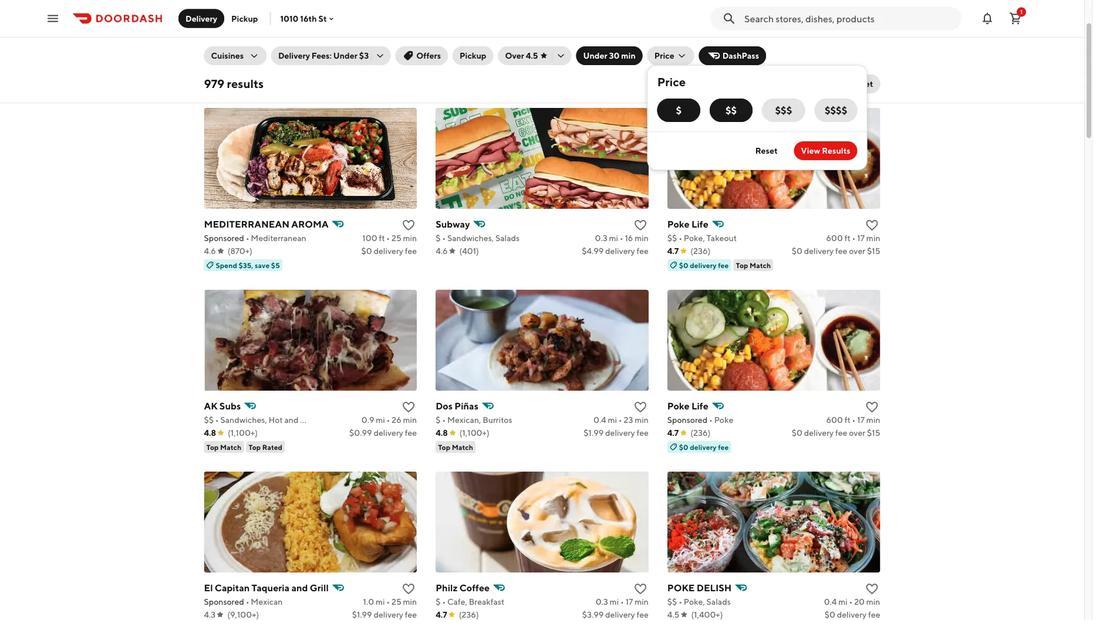 Task type: describe. For each thing, give the bounding box(es) containing it.
ak
[[204, 401, 218, 412]]

click to add this store to your saved list image for ak subs
[[402, 401, 416, 415]]

subway
[[436, 219, 470, 230]]

16th
[[300, 14, 317, 23]]

1 horizontal spatial reset button
[[844, 75, 880, 94]]

16
[[625, 234, 633, 243]]

2 horizontal spatial match
[[750, 262, 771, 270]]

1 vertical spatial reset button
[[748, 142, 785, 161]]

23
[[624, 416, 633, 425]]

979
[[204, 77, 225, 91]]

2 600 from the top
[[826, 416, 843, 425]]

4.8 for dos piñas
[[436, 429, 448, 438]]

top down takeout
[[736, 262, 748, 270]]

click to add this store to your saved list image for poke delish
[[865, 583, 879, 597]]

price inside button
[[654, 51, 674, 61]]

1010 16th st button
[[280, 14, 336, 23]]

30
[[609, 51, 620, 61]]

$1.99 delivery fee for dos piñas
[[584, 429, 649, 438]]

salads for poke delish
[[707, 598, 731, 607]]

20
[[854, 598, 865, 607]]

1 600 ft • 17 min from the top
[[826, 234, 880, 243]]

0 vertical spatial pickup button
[[224, 9, 265, 28]]

results
[[822, 146, 851, 156]]

$3.99 delivery fee
[[582, 611, 649, 620]]

26
[[392, 416, 401, 425]]

(870+)
[[228, 247, 252, 256]]

sponsored • mediterranean
[[204, 234, 306, 243]]

1010
[[280, 14, 299, 23]]

st
[[319, 14, 327, 23]]

mexican,
[[447, 416, 481, 425]]

poke delish
[[667, 583, 732, 594]]

17 for $ • cafe, breakfast
[[626, 598, 633, 607]]

(1,400+)
[[691, 611, 723, 620]]

4.7 for $ • cafe, breakfast
[[436, 611, 447, 620]]

indian
[[778, 21, 801, 30]]

rated
[[262, 444, 282, 452]]

0 vertical spatial coffee
[[308, 21, 334, 30]]

2 over from the top
[[849, 429, 866, 438]]

(401)
[[459, 247, 479, 256]]

1 vertical spatial (236)
[[691, 429, 711, 438]]

$0.99
[[349, 429, 372, 438]]

25 for el capitan taqueria and grill
[[392, 598, 401, 607]]

1
[[1020, 9, 1023, 15]]

subs
[[219, 401, 241, 412]]

2 $​0 delivery fee over $15 from the top
[[792, 429, 880, 438]]

2 life from the top
[[692, 401, 708, 412]]

0.4 for piñas
[[594, 416, 606, 425]]

Store search: begin typing to search for stores available on DoorDash text field
[[744, 12, 955, 25]]

0.4 mi • 20 min
[[824, 598, 880, 607]]

2 horizontal spatial top match
[[736, 262, 771, 270]]

$ for $ • mexican, burritos
[[436, 416, 441, 425]]

mi for el capitan taqueria and grill
[[376, 598, 385, 607]]

salads for subway
[[495, 234, 520, 243]]

1 button
[[1004, 7, 1027, 30]]

2 items, open order cart image
[[1009, 11, 1023, 26]]

capitan
[[215, 583, 250, 594]]

philz
[[436, 583, 458, 594]]

1 vertical spatial and
[[291, 583, 308, 594]]

dos piñas
[[436, 401, 478, 412]]

trending
[[209, 21, 242, 30]]

open menu image
[[46, 11, 60, 26]]

ak subs
[[204, 401, 241, 412]]

under 30 min button
[[576, 47, 643, 65]]

1 vertical spatial price
[[657, 75, 686, 89]]

under inside button
[[583, 51, 607, 61]]

el capitan taqueria and grill
[[204, 583, 329, 594]]

poke
[[667, 583, 695, 594]]

4.5 inside button
[[526, 51, 538, 61]]

$4.99 delivery fee
[[582, 247, 649, 256]]

1 poke life from the top
[[667, 219, 708, 230]]

1 horizontal spatial pickup button
[[453, 47, 493, 65]]

0.3 for philz coffee
[[596, 598, 608, 607]]

sandwiches
[[320, 416, 365, 425]]

17 for $$ • poke, takeout
[[857, 234, 865, 243]]

top left the rated
[[248, 444, 261, 452]]

979 results
[[204, 77, 264, 91]]

$5
[[271, 262, 280, 270]]

mi right 0.9
[[376, 416, 385, 425]]

mediterranean aroma
[[204, 219, 329, 230]]

4.6 for subway
[[436, 247, 448, 256]]

0 vertical spatial poke
[[667, 219, 690, 230]]

0 vertical spatial and
[[284, 416, 299, 425]]

top down ak
[[206, 444, 219, 452]]

view results button
[[794, 142, 858, 161]]

click to add this store to your saved list image for mediterranean aroma
[[402, 219, 416, 233]]

1010 16th st
[[280, 14, 327, 23]]

0.3 mi • 16 min
[[595, 234, 649, 243]]

(236) for breakfast
[[459, 611, 479, 620]]

$ • mexican, burritos
[[436, 416, 512, 425]]

cold
[[300, 416, 318, 425]]

1 life from the top
[[692, 219, 708, 230]]

$1.99 delivery fee for el capitan taqueria and grill
[[352, 611, 417, 620]]

(1,100+) for dos piñas
[[460, 429, 489, 438]]

1 $15 from the top
[[867, 247, 880, 256]]

$3
[[359, 51, 369, 61]]

$ • sandwiches, salads
[[436, 234, 520, 243]]

$4.99
[[582, 247, 604, 256]]

dos
[[436, 401, 453, 412]]

1 under from the left
[[333, 51, 358, 61]]

$$ for $$ • sandwiches, hot and cold sandwiches 0.9 mi • 26 min
[[204, 416, 214, 425]]

$ • cafe, breakfast
[[436, 598, 504, 607]]

takeout
[[707, 234, 737, 243]]

philz coffee
[[436, 583, 490, 594]]

acclaimed
[[253, 21, 293, 30]]

$$ • sandwiches, hot and cold sandwiches 0.9 mi • 26 min
[[204, 416, 417, 425]]

el
[[204, 583, 213, 594]]

delish
[[697, 583, 732, 594]]

next button of carousel image
[[874, 1, 886, 13]]

$$ for $$
[[726, 105, 737, 116]]

100
[[362, 234, 377, 243]]

click to add this store to your saved list image for $ • cafe, breakfast
[[633, 583, 647, 597]]

seafood
[[728, 21, 760, 30]]

$$$$ button
[[815, 99, 858, 122]]

trending link
[[205, 0, 245, 34]]

acclaimed link
[[251, 0, 295, 34]]

4.8 for ak subs
[[204, 429, 216, 438]]

$$$
[[775, 105, 792, 116]]

1 $0 from the top
[[679, 262, 689, 270]]

mi for subway
[[609, 234, 618, 243]]

$$$$
[[825, 105, 847, 116]]

offers button
[[395, 47, 448, 65]]

(1,100+) for ak subs
[[228, 429, 258, 438]]

$ for $
[[676, 105, 682, 116]]

dashpass button
[[699, 47, 766, 65]]

save
[[255, 262, 270, 270]]

$35,
[[239, 262, 253, 270]]

price button
[[647, 47, 694, 65]]

0 horizontal spatial top match
[[206, 444, 241, 452]]

$ for $ • sandwiches, salads
[[436, 234, 441, 243]]

100 ft • 25 min
[[362, 234, 417, 243]]



Task type: vqa. For each thing, say whether or not it's contained in the screenshot.
Ordered
no



Task type: locate. For each thing, give the bounding box(es) containing it.
$1.99 delivery fee
[[584, 429, 649, 438], [352, 611, 417, 620]]

4.8
[[204, 429, 216, 438], [436, 429, 448, 438]]

0 horizontal spatial reset
[[755, 146, 778, 156]]

0 vertical spatial 25
[[392, 234, 401, 243]]

$​0
[[361, 247, 372, 256], [792, 247, 802, 256], [792, 429, 802, 438], [825, 611, 835, 620]]

0 vertical spatial salads
[[495, 234, 520, 243]]

poke, for delish
[[684, 598, 705, 607]]

taqueria
[[252, 583, 290, 594]]

delivery fees: under $3
[[278, 51, 369, 61]]

$1.99 for dos piñas
[[584, 429, 604, 438]]

$$ down ak
[[204, 416, 214, 425]]

sponsored for poke
[[667, 416, 708, 425]]

piñas
[[455, 401, 478, 412]]

1 horizontal spatial $1.99
[[584, 429, 604, 438]]

poke life up the sponsored • poke
[[667, 401, 708, 412]]

delivery for delivery fees: under $3
[[278, 51, 310, 61]]

and left grill
[[291, 583, 308, 594]]

4.7 down the sponsored • poke
[[667, 429, 679, 438]]

1 vertical spatial 25
[[392, 598, 401, 607]]

$0 delivery fee down the sponsored • poke
[[679, 444, 729, 452]]

click to add this store to your saved list image for subway
[[633, 219, 647, 233]]

1 horizontal spatial sandwiches,
[[447, 234, 494, 243]]

life up $$ • poke, takeout
[[692, 219, 708, 230]]

0 horizontal spatial match
[[220, 444, 241, 452]]

salads
[[495, 234, 520, 243], [707, 598, 731, 607]]

2 vertical spatial poke
[[714, 416, 733, 425]]

1 horizontal spatial reset
[[851, 79, 873, 89]]

hot
[[269, 416, 283, 425]]

0.3 up $4.99 in the right of the page
[[595, 234, 607, 243]]

25 right 100
[[392, 234, 401, 243]]

2 25 from the top
[[392, 598, 401, 607]]

$3.99
[[582, 611, 604, 620]]

click to add this store to your saved list image
[[402, 219, 416, 233], [633, 219, 647, 233], [402, 401, 416, 415], [402, 583, 416, 597], [865, 583, 879, 597]]

(1,100+) up top rated
[[228, 429, 258, 438]]

4.8 down mexican,
[[436, 429, 448, 438]]

(236) for takeout
[[691, 247, 711, 256]]

0 horizontal spatial sandwiches,
[[220, 416, 267, 425]]

view results
[[801, 146, 851, 156]]

sponsored for mediterranean
[[204, 234, 244, 243]]

1 vertical spatial $1.99
[[352, 611, 372, 620]]

$$$ button
[[762, 99, 805, 122]]

4.7 down $$ • poke, takeout
[[667, 247, 679, 256]]

1 horizontal spatial delivery
[[278, 51, 310, 61]]

4.7 for $$ • poke, takeout
[[667, 247, 679, 256]]

top match down the ak subs
[[206, 444, 241, 452]]

under 30 min
[[583, 51, 636, 61]]

25
[[392, 234, 401, 243], [392, 598, 401, 607]]

1 horizontal spatial 4.5
[[667, 611, 680, 620]]

2 vertical spatial sponsored
[[204, 598, 244, 607]]

0 vertical spatial $​0 delivery fee
[[361, 247, 417, 256]]

0 horizontal spatial 4.6
[[204, 247, 216, 256]]

0 vertical spatial $0
[[679, 262, 689, 270]]

click to add this store to your saved list image for $ • mexican, burritos
[[633, 401, 647, 415]]

2 $15 from the top
[[867, 429, 880, 438]]

1.0
[[363, 598, 374, 607]]

and right hot
[[284, 416, 299, 425]]

$1.99 delivery fee down '1.0 mi • 25 min'
[[352, 611, 417, 620]]

mi
[[609, 234, 618, 243], [376, 416, 385, 425], [608, 416, 617, 425], [376, 598, 385, 607], [610, 598, 619, 607], [838, 598, 848, 607]]

reset down $$$
[[755, 146, 778, 156]]

$$ left $$$
[[726, 105, 737, 116]]

over
[[505, 51, 524, 61]]

0 vertical spatial delivery
[[186, 14, 217, 23]]

$ down philz
[[436, 598, 441, 607]]

offers
[[416, 51, 441, 61]]

0 vertical spatial $0 delivery fee
[[679, 262, 729, 270]]

0 vertical spatial $15
[[867, 247, 880, 256]]

click to add this store to your saved list image up 100 ft • 25 min
[[402, 219, 416, 233]]

0 vertical spatial 600
[[826, 234, 843, 243]]

pickup left over
[[460, 51, 486, 61]]

0 vertical spatial price
[[654, 51, 674, 61]]

4.6 up spend
[[204, 247, 216, 256]]

1 vertical spatial sandwiches,
[[220, 416, 267, 425]]

over 4.5 button
[[498, 47, 572, 65]]

top down mexican,
[[438, 444, 450, 452]]

coffee up $ • cafe, breakfast
[[460, 583, 490, 594]]

reset
[[851, 79, 873, 89], [755, 146, 778, 156]]

2 (1,100+) from the left
[[460, 429, 489, 438]]

4.6 left (401)
[[436, 247, 448, 256]]

1 vertical spatial $0 delivery fee
[[679, 444, 729, 452]]

noodles
[[820, 21, 851, 30]]

1 poke, from the top
[[684, 234, 705, 243]]

$$ for $$ • poke, salads
[[667, 598, 677, 607]]

click to add this store to your saved list image for el capitan taqueria and grill
[[402, 583, 416, 597]]

2 poke life from the top
[[667, 401, 708, 412]]

(236) down the sponsored • poke
[[691, 429, 711, 438]]

1 vertical spatial $​0 delivery fee
[[825, 611, 880, 620]]

0 horizontal spatial under
[[333, 51, 358, 61]]

1 vertical spatial $0
[[679, 444, 689, 452]]

cafe,
[[447, 598, 467, 607]]

17
[[857, 234, 865, 243], [857, 416, 865, 425], [626, 598, 633, 607]]

0 horizontal spatial (1,100+)
[[228, 429, 258, 438]]

2 4.6 from the left
[[436, 247, 448, 256]]

delivery up the cuisines
[[186, 14, 217, 23]]

0 horizontal spatial pickup
[[231, 14, 258, 23]]

0.9
[[361, 416, 374, 425]]

mi for philz coffee
[[610, 598, 619, 607]]

$1.99 delivery fee down 0.4 mi • 23 min
[[584, 429, 649, 438]]

0 horizontal spatial $​0 delivery fee
[[361, 247, 417, 256]]

4.6 for mediterranean aroma
[[204, 247, 216, 256]]

mi up the $3.99 delivery fee
[[610, 598, 619, 607]]

1 vertical spatial 17
[[857, 416, 865, 425]]

$ for $ • cafe, breakfast
[[436, 598, 441, 607]]

life up the sponsored • poke
[[692, 401, 708, 412]]

0.4
[[594, 416, 606, 425], [824, 598, 837, 607]]

1 vertical spatial 4.7
[[667, 429, 679, 438]]

1 vertical spatial reset
[[755, 146, 778, 156]]

life
[[692, 219, 708, 230], [692, 401, 708, 412]]

0 vertical spatial reset
[[851, 79, 873, 89]]

0 vertical spatial $1.99
[[584, 429, 604, 438]]

click to add this store to your saved list image for $$ • poke, takeout
[[865, 219, 879, 233]]

click to add this store to your saved list image up '1.0 mi • 25 min'
[[402, 583, 416, 597]]

(9,100+)
[[227, 611, 259, 620]]

notification bell image
[[980, 11, 995, 26]]

1 vertical spatial 600 ft • 17 min
[[826, 416, 880, 425]]

1 4.6 from the left
[[204, 247, 216, 256]]

$1.99 down 1.0
[[352, 611, 372, 620]]

and
[[284, 416, 299, 425], [291, 583, 308, 594]]

cuisines
[[211, 51, 244, 61]]

ft for • poke
[[845, 416, 851, 425]]

sandwiches, for hot
[[220, 416, 267, 425]]

poke, left takeout
[[684, 234, 705, 243]]

spend $35, save $5
[[216, 262, 280, 270]]

2 vertical spatial (236)
[[459, 611, 479, 620]]

top
[[736, 262, 748, 270], [206, 444, 219, 452], [248, 444, 261, 452], [438, 444, 450, 452]]

2 $0 from the top
[[679, 444, 689, 452]]

0.4 mi • 23 min
[[594, 416, 649, 425]]

sponsored • poke
[[667, 416, 733, 425]]

0.4 left "20"
[[824, 598, 837, 607]]

delivery left fees:
[[278, 51, 310, 61]]

price right "30"
[[654, 51, 674, 61]]

$$ button
[[710, 99, 753, 122]]

coffee up fees:
[[308, 21, 334, 30]]

0 vertical spatial poke,
[[684, 234, 705, 243]]

1 vertical spatial 0.4
[[824, 598, 837, 607]]

0 horizontal spatial delivery
[[186, 14, 217, 23]]

1 horizontal spatial $1.99 delivery fee
[[584, 429, 649, 438]]

1 horizontal spatial match
[[452, 444, 473, 452]]

sponsored for el
[[204, 598, 244, 607]]

1 vertical spatial $1.99 delivery fee
[[352, 611, 417, 620]]

2 under from the left
[[583, 51, 607, 61]]

2 600 ft • 17 min from the top
[[826, 416, 880, 425]]

1 horizontal spatial top match
[[438, 444, 473, 452]]

$0 delivery fee down $$ • poke, takeout
[[679, 262, 729, 270]]

pickup for pickup 'button' to the right
[[460, 51, 486, 61]]

price down the price button
[[657, 75, 686, 89]]

poke, for life
[[684, 234, 705, 243]]

mi for poke delish
[[838, 598, 848, 607]]

4.7 down philz
[[436, 611, 447, 620]]

1 vertical spatial poke life
[[667, 401, 708, 412]]

1 horizontal spatial pickup
[[460, 51, 486, 61]]

0 vertical spatial over
[[849, 247, 866, 256]]

$1.99
[[584, 429, 604, 438], [352, 611, 372, 620]]

$ down dos
[[436, 416, 441, 425]]

0 vertical spatial (236)
[[691, 247, 711, 256]]

0 vertical spatial $​0 delivery fee over $15
[[792, 247, 880, 256]]

0 vertical spatial 0.3
[[595, 234, 607, 243]]

click to add this store to your saved list image left dos
[[402, 401, 416, 415]]

(236) down $$ • poke, takeout
[[691, 247, 711, 256]]

1 vertical spatial poke
[[667, 401, 690, 412]]

$​0 delivery fee down 100 ft • 25 min
[[361, 247, 417, 256]]

poke, down poke delish
[[684, 598, 705, 607]]

$$ down poke
[[667, 598, 677, 607]]

reset button up the $$$$
[[844, 75, 880, 94]]

top match down takeout
[[736, 262, 771, 270]]

0.4 left 23
[[594, 416, 606, 425]]

0 horizontal spatial $1.99 delivery fee
[[352, 611, 417, 620]]

match
[[750, 262, 771, 270], [220, 444, 241, 452], [452, 444, 473, 452]]

2 vertical spatial 4.7
[[436, 611, 447, 620]]

min
[[621, 51, 636, 61], [403, 234, 417, 243], [635, 234, 649, 243], [866, 234, 880, 243], [403, 416, 417, 425], [635, 416, 649, 425], [866, 416, 880, 425], [403, 598, 417, 607], [635, 598, 649, 607], [866, 598, 880, 607]]

1 horizontal spatial 0.4
[[824, 598, 837, 607]]

mi left 23
[[608, 416, 617, 425]]

aroma
[[291, 219, 329, 230]]

$ inside button
[[676, 105, 682, 116]]

under left the $3
[[333, 51, 358, 61]]

1 vertical spatial $​0 delivery fee over $15
[[792, 429, 880, 438]]

25 right 1.0
[[392, 598, 401, 607]]

4.5
[[526, 51, 538, 61], [667, 611, 680, 620]]

0 vertical spatial 600 ft • 17 min
[[826, 234, 880, 243]]

min inside button
[[621, 51, 636, 61]]

0 vertical spatial poke life
[[667, 219, 708, 230]]

4.6
[[204, 247, 216, 256], [436, 247, 448, 256]]

1 vertical spatial 4.5
[[667, 611, 680, 620]]

$$ for $$ • poke, takeout
[[667, 234, 677, 243]]

1 $​0 delivery fee over $15 from the top
[[792, 247, 880, 256]]

poke life up $$ • poke, takeout
[[667, 219, 708, 230]]

over
[[849, 247, 866, 256], [849, 429, 866, 438]]

0 vertical spatial 17
[[857, 234, 865, 243]]

(1,100+) down the $ • mexican, burritos
[[460, 429, 489, 438]]

1 vertical spatial over
[[849, 429, 866, 438]]

poke life
[[667, 219, 708, 230], [667, 401, 708, 412]]

1 vertical spatial 600
[[826, 416, 843, 425]]

1 $0 delivery fee from the top
[[679, 262, 729, 270]]

1 over from the top
[[849, 247, 866, 256]]

1 horizontal spatial coffee
[[460, 583, 490, 594]]

1 horizontal spatial $​0 delivery fee
[[825, 611, 880, 620]]

$0 down $$ • poke, takeout
[[679, 262, 689, 270]]

$ left $$ button
[[676, 105, 682, 116]]

0 horizontal spatial reset button
[[748, 142, 785, 161]]

1 vertical spatial $15
[[867, 429, 880, 438]]

$$ right 16
[[667, 234, 677, 243]]

4.5 down poke
[[667, 611, 680, 620]]

reset button down $$$
[[748, 142, 785, 161]]

mediterranean
[[251, 234, 306, 243]]

1 horizontal spatial 4.6
[[436, 247, 448, 256]]

4.5 right over
[[526, 51, 538, 61]]

mi up $4.99 delivery fee
[[609, 234, 618, 243]]

$​0 delivery fee for mediterranean aroma
[[361, 247, 417, 256]]

1 vertical spatial pickup button
[[453, 47, 493, 65]]

delivery for delivery
[[186, 14, 217, 23]]

mi right 1.0
[[376, 598, 385, 607]]

0 horizontal spatial salads
[[495, 234, 520, 243]]

2 poke, from the top
[[684, 598, 705, 607]]

1 horizontal spatial salads
[[707, 598, 731, 607]]

pickup up cuisines button
[[231, 14, 258, 23]]

1 vertical spatial 0.3
[[596, 598, 608, 607]]

1 vertical spatial coffee
[[460, 583, 490, 594]]

0 vertical spatial sandwiches,
[[447, 234, 494, 243]]

under left "30"
[[583, 51, 607, 61]]

$​0 delivery fee for poke delish
[[825, 611, 880, 620]]

0 vertical spatial 4.5
[[526, 51, 538, 61]]

$​0 delivery fee over $15
[[792, 247, 880, 256], [792, 429, 880, 438]]

1 (1,100+) from the left
[[228, 429, 258, 438]]

(1,100+)
[[228, 429, 258, 438], [460, 429, 489, 438]]

0 vertical spatial life
[[692, 219, 708, 230]]

burritos
[[483, 416, 512, 425]]

top match
[[736, 262, 771, 270], [206, 444, 241, 452], [438, 444, 473, 452]]

$0 down the sponsored • poke
[[679, 444, 689, 452]]

0 vertical spatial 4.7
[[667, 247, 679, 256]]

0 horizontal spatial pickup button
[[224, 9, 265, 28]]

click to add this store to your saved list image
[[865, 219, 879, 233], [633, 401, 647, 415], [865, 401, 879, 415], [633, 583, 647, 597]]

$0 delivery fee
[[679, 262, 729, 270], [679, 444, 729, 452]]

delivery button
[[178, 9, 224, 28]]

pickup button left over
[[453, 47, 493, 65]]

$​0 delivery fee
[[361, 247, 417, 256], [825, 611, 880, 620]]

0.3 up $3.99 at the bottom
[[596, 598, 608, 607]]

2 vertical spatial 17
[[626, 598, 633, 607]]

$
[[676, 105, 682, 116], [436, 234, 441, 243], [436, 416, 441, 425], [436, 598, 441, 607]]

italian
[[870, 21, 893, 30]]

view
[[801, 146, 820, 156]]

mexican
[[251, 598, 283, 607]]

poke,
[[684, 234, 705, 243], [684, 598, 705, 607]]

click to add this store to your saved list image up "0.3 mi • 16 min" at the top right of page
[[633, 219, 647, 233]]

$ down subway
[[436, 234, 441, 243]]

1 vertical spatial sponsored
[[667, 416, 708, 425]]

1 vertical spatial pickup
[[460, 51, 486, 61]]

mi left "20"
[[838, 598, 848, 607]]

fees:
[[312, 51, 332, 61]]

25 for mediterranean aroma
[[392, 234, 401, 243]]

0.4 for delish
[[824, 598, 837, 607]]

results
[[227, 77, 264, 91]]

top match down mexican,
[[438, 444, 473, 452]]

0 horizontal spatial $1.99
[[352, 611, 372, 620]]

$1.99 down 0.4 mi • 23 min
[[584, 429, 604, 438]]

delivery inside button
[[186, 14, 217, 23]]

sponsored • mexican
[[204, 598, 283, 607]]

$$ • poke, takeout
[[667, 234, 737, 243]]

1 horizontal spatial (1,100+)
[[460, 429, 489, 438]]

over 4.5
[[505, 51, 538, 61]]

0.3 mi • 17 min
[[596, 598, 649, 607]]

$1.99 for el capitan taqueria and grill
[[352, 611, 372, 620]]

1 25 from the top
[[392, 234, 401, 243]]

$​0 delivery fee down 0.4 mi • 20 min
[[825, 611, 880, 620]]

$$ inside button
[[726, 105, 737, 116]]

$ button
[[657, 99, 700, 122]]

0 vertical spatial reset button
[[844, 75, 880, 94]]

$0.99 delivery fee
[[349, 429, 417, 438]]

1.0 mi • 25 min
[[363, 598, 417, 607]]

(236) down $ • cafe, breakfast
[[459, 611, 479, 620]]

1 horizontal spatial under
[[583, 51, 607, 61]]

0.3 for subway
[[595, 234, 607, 243]]

fee
[[405, 247, 417, 256], [637, 247, 649, 256], [835, 247, 847, 256], [718, 262, 729, 270], [405, 429, 417, 438], [637, 429, 649, 438], [835, 429, 847, 438], [718, 444, 729, 452], [405, 611, 417, 620], [637, 611, 649, 620], [868, 611, 880, 620]]

sandwiches, for salads
[[447, 234, 494, 243]]

2 $0 delivery fee from the top
[[679, 444, 729, 452]]

2 4.8 from the left
[[436, 429, 448, 438]]

pickup button up cuisines button
[[224, 9, 265, 28]]

4.3
[[204, 611, 216, 620]]

1 4.8 from the left
[[204, 429, 216, 438]]

1 600 from the top
[[826, 234, 843, 243]]

0 horizontal spatial 0.4
[[594, 416, 606, 425]]

mi for dos piñas
[[608, 416, 617, 425]]

reset up $$$$ button
[[851, 79, 873, 89]]

$$ • poke, salads
[[667, 598, 731, 607]]

4.8 down ak
[[204, 429, 216, 438]]

ft for • mediterranean
[[379, 234, 385, 243]]

delivery
[[186, 14, 217, 23], [278, 51, 310, 61]]

0 horizontal spatial 4.8
[[204, 429, 216, 438]]

sandwiches, down subs
[[220, 416, 267, 425]]

0 vertical spatial pickup
[[231, 14, 258, 23]]

1 vertical spatial salads
[[707, 598, 731, 607]]

dashpass
[[723, 51, 759, 61]]

pickup for the topmost pickup 'button'
[[231, 14, 258, 23]]

sandwiches, up (401)
[[447, 234, 494, 243]]

1 vertical spatial poke,
[[684, 598, 705, 607]]

click to add this store to your saved list image up 0.4 mi • 20 min
[[865, 583, 879, 597]]

0 vertical spatial $1.99 delivery fee
[[584, 429, 649, 438]]



